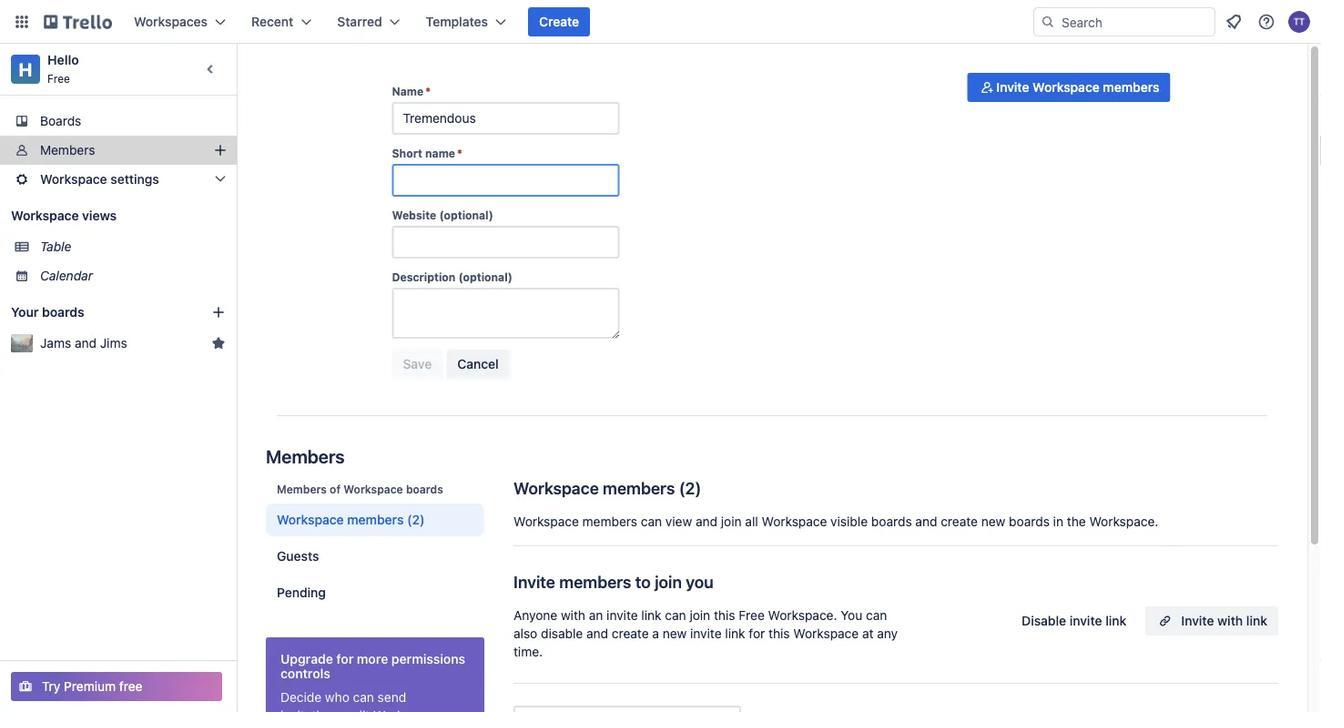 Task type: describe. For each thing, give the bounding box(es) containing it.
short name *
[[392, 147, 463, 159]]

try premium free
[[42, 679, 143, 694]]

h link
[[11, 55, 40, 84]]

sm image
[[979, 78, 997, 97]]

time.
[[514, 645, 543, 660]]

( 2 )
[[679, 478, 702, 498]]

and right view
[[696, 514, 718, 529]]

1 horizontal spatial invite
[[691, 626, 722, 641]]

a
[[653, 626, 660, 641]]

your boards
[[11, 305, 84, 320]]

add board image
[[211, 305, 226, 320]]

you
[[686, 572, 714, 592]]

workspace settings
[[40, 172, 159, 187]]

an
[[589, 608, 603, 623]]

invite workspace members button
[[968, 73, 1171, 102]]

short
[[392, 147, 423, 159]]

disable
[[541, 626, 583, 641]]

Search field
[[1056, 8, 1215, 36]]

invite with link button
[[1146, 607, 1279, 636]]

cancel
[[458, 357, 499, 372]]

workspace. inside anyone with an invite link can join this free workspace. you can also disable and create a new invite link for this workspace at any time.
[[769, 608, 838, 623]]

website (optional)
[[392, 209, 494, 221]]

jims
[[100, 336, 127, 351]]

hello free
[[47, 52, 79, 85]]

invite for invite members to join you
[[514, 572, 556, 592]]

name
[[426, 147, 456, 159]]

(optional) for website (optional)
[[440, 209, 494, 221]]

workspaces button
[[123, 7, 237, 36]]

cancel button
[[447, 350, 510, 379]]

hello
[[47, 52, 79, 67]]

0 horizontal spatial invite
[[607, 608, 638, 623]]

templates button
[[415, 7, 518, 36]]

(
[[679, 478, 686, 498]]

anyone
[[514, 608, 558, 623]]

also
[[514, 626, 538, 641]]

send
[[378, 690, 407, 705]]

boards right the visible
[[872, 514, 913, 529]]

you
[[841, 608, 863, 623]]

the
[[1068, 514, 1087, 529]]

can up at
[[866, 608, 888, 623]]

members left (
[[603, 478, 675, 498]]

workspace settings button
[[0, 165, 237, 194]]

1 vertical spatial join
[[655, 572, 682, 592]]

workspace inside button
[[1033, 80, 1100, 95]]

h
[[19, 58, 32, 80]]

free
[[119, 679, 143, 694]]

0 vertical spatial members
[[40, 143, 95, 158]]

starred
[[337, 14, 382, 29]]

jams
[[40, 336, 71, 351]]

pending link
[[266, 577, 485, 610]]

more
[[357, 652, 388, 667]]

2
[[686, 478, 696, 498]]

in
[[1054, 514, 1064, 529]]

boards up (2)
[[406, 483, 444, 496]]

workspace views
[[11, 208, 117, 223]]

disable invite link
[[1022, 614, 1127, 629]]

settings
[[111, 172, 159, 187]]

pending
[[277, 585, 326, 600]]

2 horizontal spatial join
[[721, 514, 742, 529]]

anyone with an invite link can join this free workspace. you can also disable and create a new invite link for this workspace at any time.
[[514, 608, 898, 660]]

workspace navigation collapse icon image
[[199, 56, 224, 82]]

upgrade for more permissions controls decide who can send invitations, edit workspac
[[281, 652, 466, 712]]

your
[[11, 305, 39, 320]]

starred icon image
[[211, 336, 226, 351]]

invite for invite workspace members
[[997, 80, 1030, 95]]

(optional) for description (optional)
[[459, 271, 513, 283]]

can inside upgrade for more permissions controls decide who can send invitations, edit workspac
[[353, 690, 374, 705]]

guests
[[277, 549, 319, 564]]

members inside button
[[1104, 80, 1160, 95]]

boards up jams
[[42, 305, 84, 320]]

back to home image
[[44, 7, 112, 36]]

your boards with 1 items element
[[11, 302, 184, 323]]

save
[[403, 357, 432, 372]]

decide
[[281, 690, 322, 705]]

create
[[539, 14, 580, 29]]

description
[[392, 271, 456, 283]]

to
[[636, 572, 651, 592]]

free inside anyone with an invite link can join this free workspace. you can also disable and create a new invite link for this workspace at any time.
[[739, 608, 765, 623]]

permissions
[[392, 652, 466, 667]]

organizationdetailform element
[[392, 84, 620, 386]]

new inside anyone with an invite link can join this free workspace. you can also disable and create a new invite link for this workspace at any time.
[[663, 626, 687, 641]]

try premium free button
[[11, 672, 222, 702]]

and right the visible
[[916, 514, 938, 529]]

calendar
[[40, 268, 93, 283]]

1 horizontal spatial workspace.
[[1090, 514, 1159, 529]]

workspaces
[[134, 14, 208, 29]]

controls
[[281, 666, 331, 681]]

disable invite link button
[[1011, 607, 1138, 636]]

jams and jims link
[[40, 334, 204, 353]]

templates
[[426, 14, 488, 29]]

0 horizontal spatial this
[[714, 608, 736, 623]]

0 vertical spatial workspace members
[[514, 478, 675, 498]]

can down you
[[665, 608, 687, 623]]

boards left "in"
[[1010, 514, 1050, 529]]

with for anyone
[[561, 608, 586, 623]]

table
[[40, 239, 71, 254]]



Task type: locate. For each thing, give the bounding box(es) containing it.
1 horizontal spatial for
[[749, 626, 766, 641]]

2 horizontal spatial invite
[[1182, 614, 1215, 629]]

0 horizontal spatial workspace.
[[769, 608, 838, 623]]

workspace. left "you"
[[769, 608, 838, 623]]

2 vertical spatial members
[[277, 483, 327, 496]]

workspace members
[[514, 478, 675, 498], [277, 512, 404, 528]]

1 vertical spatial *
[[457, 147, 463, 159]]

0 vertical spatial *
[[426, 85, 431, 97]]

description (optional)
[[392, 271, 513, 283]]

and inside jams and jims link
[[75, 336, 97, 351]]

who
[[325, 690, 350, 705]]

(optional)
[[440, 209, 494, 221], [459, 271, 513, 283]]

members down search field
[[1104, 80, 1160, 95]]

at
[[863, 626, 874, 641]]

(optional) right description
[[459, 271, 513, 283]]

members
[[1104, 80, 1160, 95], [603, 478, 675, 498], [347, 512, 404, 528], [583, 514, 638, 529], [560, 572, 632, 592]]

0 vertical spatial new
[[982, 514, 1006, 529]]

hello link
[[47, 52, 79, 67]]

invite
[[607, 608, 638, 623], [1070, 614, 1103, 629], [691, 626, 722, 641]]

workspace inside anyone with an invite link can join this free workspace. you can also disable and create a new invite link for this workspace at any time.
[[794, 626, 859, 641]]

1 horizontal spatial workspace members
[[514, 478, 675, 498]]

new right a
[[663, 626, 687, 641]]

1 horizontal spatial join
[[690, 608, 711, 623]]

create inside anyone with an invite link can join this free workspace. you can also disable and create a new invite link for this workspace at any time.
[[612, 626, 649, 641]]

1 vertical spatial create
[[612, 626, 649, 641]]

for inside upgrade for more permissions controls decide who can send invitations, edit workspac
[[337, 652, 354, 667]]

1 horizontal spatial this
[[769, 626, 790, 641]]

invite members to join you
[[514, 572, 714, 592]]

1 vertical spatial workspace members
[[277, 512, 404, 528]]

join inside anyone with an invite link can join this free workspace. you can also disable and create a new invite link for this workspace at any time.
[[690, 608, 711, 623]]

create button
[[528, 7, 591, 36]]

1 horizontal spatial new
[[982, 514, 1006, 529]]

members up of
[[266, 446, 345, 467]]

invite inside button
[[1070, 614, 1103, 629]]

0 horizontal spatial join
[[655, 572, 682, 592]]

all
[[746, 514, 759, 529]]

invite right a
[[691, 626, 722, 641]]

invite with link
[[1182, 614, 1268, 629]]

0 vertical spatial create
[[941, 514, 979, 529]]

terry turtle (terryturtle) image
[[1289, 11, 1311, 33]]

1 vertical spatial for
[[337, 652, 354, 667]]

2 vertical spatial join
[[690, 608, 711, 623]]

members down members of workspace boards on the bottom left of the page
[[347, 512, 404, 528]]

0 horizontal spatial invite
[[514, 572, 556, 592]]

invite for invite with link
[[1182, 614, 1215, 629]]

upgrade
[[281, 652, 333, 667]]

premium
[[64, 679, 116, 694]]

primary element
[[0, 0, 1322, 44]]

name
[[392, 85, 424, 97]]

open information menu image
[[1258, 13, 1276, 31]]

(optional) right website
[[440, 209, 494, 221]]

with
[[561, 608, 586, 623], [1218, 614, 1244, 629]]

new left "in"
[[982, 514, 1006, 529]]

0 notifications image
[[1224, 11, 1245, 33]]

0 vertical spatial workspace.
[[1090, 514, 1159, 529]]

*
[[426, 85, 431, 97], [457, 147, 463, 159]]

boards
[[42, 305, 84, 320], [406, 483, 444, 496], [872, 514, 913, 529], [1010, 514, 1050, 529]]

guests link
[[266, 540, 485, 573]]

recent button
[[241, 7, 323, 36]]

(2)
[[407, 512, 425, 528]]

1 vertical spatial (optional)
[[459, 271, 513, 283]]

boards link
[[0, 107, 237, 136]]

0 horizontal spatial free
[[47, 72, 70, 85]]

can left view
[[641, 514, 662, 529]]

0 horizontal spatial with
[[561, 608, 586, 623]]

0 horizontal spatial *
[[426, 85, 431, 97]]

members left of
[[277, 483, 327, 496]]

invitations,
[[281, 708, 344, 712]]

1 vertical spatial new
[[663, 626, 687, 641]]

new
[[982, 514, 1006, 529], [663, 626, 687, 641]]

and left jims
[[75, 336, 97, 351]]

workspace members can view and join all workspace visible boards and create new boards in the workspace.
[[514, 514, 1159, 529]]

members up an
[[560, 572, 632, 592]]

0 vertical spatial join
[[721, 514, 742, 529]]

table link
[[40, 238, 226, 256]]

0 vertical spatial this
[[714, 608, 736, 623]]

1 vertical spatial invite
[[514, 572, 556, 592]]

1 vertical spatial free
[[739, 608, 765, 623]]

starred button
[[326, 7, 412, 36]]

0 vertical spatial invite
[[997, 80, 1030, 95]]

1 horizontal spatial *
[[457, 147, 463, 159]]

workspace. right 'the'
[[1090, 514, 1159, 529]]

join left the all at the right bottom of page
[[721, 514, 742, 529]]

any
[[878, 626, 898, 641]]

save button
[[392, 350, 443, 379]]

free
[[47, 72, 70, 85], [739, 608, 765, 623]]

)
[[696, 478, 702, 498]]

members link
[[0, 136, 237, 165]]

2 horizontal spatial invite
[[1070, 614, 1103, 629]]

view
[[666, 514, 693, 529]]

members down boards
[[40, 143, 95, 158]]

None text field
[[392, 288, 620, 339]]

with for invite
[[1218, 614, 1244, 629]]

0 horizontal spatial create
[[612, 626, 649, 641]]

0 vertical spatial (optional)
[[440, 209, 494, 221]]

1 vertical spatial this
[[769, 626, 790, 641]]

0 horizontal spatial new
[[663, 626, 687, 641]]

website
[[392, 209, 437, 221]]

join down you
[[690, 608, 711, 623]]

members
[[40, 143, 95, 158], [266, 446, 345, 467], [277, 483, 327, 496]]

workspace members left (
[[514, 478, 675, 498]]

of
[[330, 483, 341, 496]]

try
[[42, 679, 60, 694]]

with inside button
[[1218, 614, 1244, 629]]

2 vertical spatial invite
[[1182, 614, 1215, 629]]

for
[[749, 626, 766, 641], [337, 652, 354, 667]]

with inside anyone with an invite link can join this free workspace. you can also disable and create a new invite link for this workspace at any time.
[[561, 608, 586, 623]]

edit
[[348, 708, 370, 712]]

1 vertical spatial workspace.
[[769, 608, 838, 623]]

visible
[[831, 514, 868, 529]]

search image
[[1041, 15, 1056, 29]]

0 horizontal spatial workspace members
[[277, 512, 404, 528]]

0 vertical spatial for
[[749, 626, 766, 641]]

join right to
[[655, 572, 682, 592]]

workspace inside popup button
[[40, 172, 107, 187]]

disable
[[1022, 614, 1067, 629]]

can
[[641, 514, 662, 529], [665, 608, 687, 623], [866, 608, 888, 623], [353, 690, 374, 705]]

free inside hello free
[[47, 72, 70, 85]]

and down an
[[587, 626, 609, 641]]

recent
[[251, 14, 294, 29]]

1 vertical spatial members
[[266, 446, 345, 467]]

name *
[[392, 85, 431, 97]]

boards
[[40, 113, 81, 128]]

can up edit
[[353, 690, 374, 705]]

0 vertical spatial free
[[47, 72, 70, 85]]

invite right an
[[607, 608, 638, 623]]

calendar link
[[40, 267, 226, 285]]

invite
[[997, 80, 1030, 95], [514, 572, 556, 592], [1182, 614, 1215, 629]]

members up invite members to join you
[[583, 514, 638, 529]]

for inside anyone with an invite link can join this free workspace. you can also disable and create a new invite link for this workspace at any time.
[[749, 626, 766, 641]]

invite workspace members
[[997, 80, 1160, 95]]

1 horizontal spatial free
[[739, 608, 765, 623]]

invite right disable
[[1070, 614, 1103, 629]]

1 horizontal spatial create
[[941, 514, 979, 529]]

and inside anyone with an invite link can join this free workspace. you can also disable and create a new invite link for this workspace at any time.
[[587, 626, 609, 641]]

members of workspace boards
[[277, 483, 444, 496]]

views
[[82, 208, 117, 223]]

1 horizontal spatial with
[[1218, 614, 1244, 629]]

jams and jims
[[40, 336, 127, 351]]

create
[[941, 514, 979, 529], [612, 626, 649, 641]]

0 horizontal spatial for
[[337, 652, 354, 667]]

join
[[721, 514, 742, 529], [655, 572, 682, 592], [690, 608, 711, 623]]

None text field
[[392, 102, 620, 135], [392, 164, 620, 197], [392, 226, 620, 259], [392, 102, 620, 135], [392, 164, 620, 197], [392, 226, 620, 259]]

1 horizontal spatial invite
[[997, 80, 1030, 95]]

workspace members down of
[[277, 512, 404, 528]]



Task type: vqa. For each thing, say whether or not it's contained in the screenshot.
Active related to Active in the last day
no



